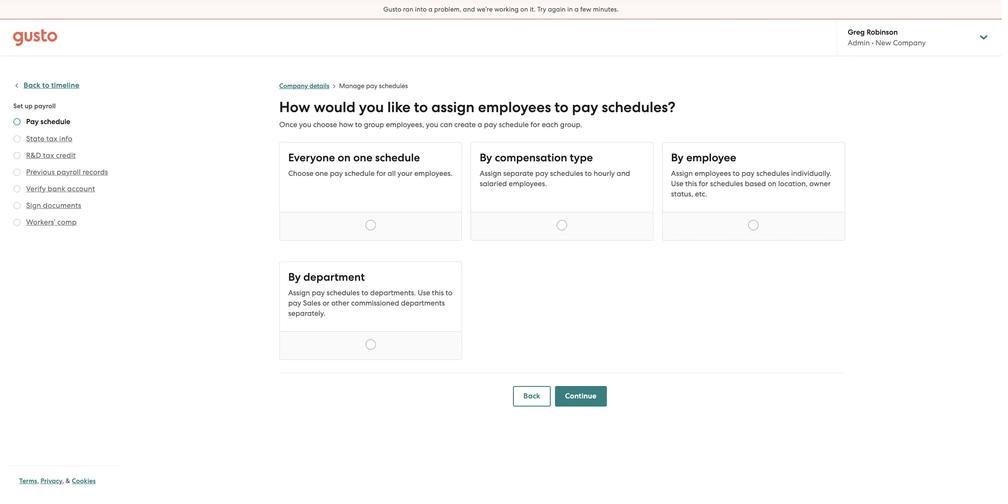 Task type: vqa. For each thing, say whether or not it's contained in the screenshot.
the Workers' comp button
yes



Task type: locate. For each thing, give the bounding box(es) containing it.
0 horizontal spatial by
[[288, 271, 301, 284]]

employees. inside assign separate pay schedules to hourly and salaried employees.
[[509, 180, 547, 188]]

by left employee on the top right
[[671, 151, 684, 165]]

5 check image from the top
[[13, 219, 21, 226]]

comp
[[57, 218, 77, 227]]

2 horizontal spatial for
[[699, 180, 708, 188]]

1 check image from the top
[[13, 118, 21, 126]]

pay down the by compensation type
[[535, 169, 548, 178]]

and
[[463, 6, 475, 13], [617, 169, 630, 178]]

check image left 'pay'
[[13, 118, 21, 126]]

one up choose one pay schedule for all your employees.
[[353, 151, 373, 165]]

assign up salaried
[[480, 169, 502, 178]]

1 vertical spatial this
[[432, 289, 444, 297]]

1 horizontal spatial this
[[685, 180, 697, 188]]

on left it.
[[520, 6, 528, 13]]

,
[[37, 478, 39, 486], [62, 478, 64, 486]]

credit
[[56, 151, 76, 160]]

assign up the status,
[[671, 169, 693, 178]]

1 vertical spatial back
[[524, 392, 540, 401]]

set up payroll
[[13, 102, 56, 110]]

sign
[[26, 201, 41, 210]]

tax for info
[[46, 135, 57, 143]]

0 vertical spatial back
[[24, 81, 40, 90]]

tax right r&d
[[43, 151, 54, 160]]

employees,
[[386, 120, 424, 129]]

all
[[388, 169, 396, 178]]

pay up separately.
[[288, 299, 301, 308]]

0 horizontal spatial on
[[338, 151, 351, 165]]

check image left r&d
[[13, 152, 21, 159]]

1 horizontal spatial company
[[893, 39, 926, 47]]

this up departments
[[432, 289, 444, 297]]

1 vertical spatial one
[[315, 169, 328, 178]]

one
[[353, 151, 373, 165], [315, 169, 328, 178]]

employees.
[[414, 169, 453, 178], [509, 180, 547, 188]]

you up group
[[359, 99, 384, 116]]

0 horizontal spatial company
[[279, 82, 308, 90]]

0 horizontal spatial back
[[24, 81, 40, 90]]

0 vertical spatial this
[[685, 180, 697, 188]]

1 vertical spatial and
[[617, 169, 630, 178]]

1 vertical spatial on
[[338, 151, 351, 165]]

None radio
[[366, 220, 376, 231], [557, 220, 567, 231], [366, 340, 376, 350], [366, 220, 376, 231], [557, 220, 567, 231], [366, 340, 376, 350]]

for up etc.
[[699, 180, 708, 188]]

1 horizontal spatial on
[[520, 6, 528, 13]]

1 horizontal spatial ,
[[62, 478, 64, 486]]

by for by employee
[[671, 151, 684, 165]]

assign up sales
[[288, 289, 310, 297]]

r&d
[[26, 151, 41, 160]]

pay inside assign separate pay schedules to hourly and salaried employees.
[[535, 169, 548, 178]]

by compensation type
[[480, 151, 593, 165]]

and right hourly
[[617, 169, 630, 178]]

one down everyone at the left top
[[315, 169, 328, 178]]

pay
[[366, 82, 378, 90], [572, 99, 598, 116], [484, 120, 497, 129], [330, 169, 343, 178], [535, 169, 548, 178], [742, 169, 755, 178], [312, 289, 325, 297], [288, 299, 301, 308]]

by up salaried
[[480, 151, 492, 165]]

pay up based
[[742, 169, 755, 178]]

0 vertical spatial and
[[463, 6, 475, 13]]

back for back to timeline
[[24, 81, 40, 90]]

0 vertical spatial tax
[[46, 135, 57, 143]]

0 horizontal spatial assign
[[288, 289, 310, 297]]

tax for credit
[[43, 151, 54, 160]]

assign employees to pay schedules individually. use this for schedules based on location, owner status, etc.
[[671, 169, 832, 198]]

can
[[440, 120, 453, 129]]

you right 'once'
[[299, 120, 311, 129]]

0 vertical spatial payroll
[[34, 102, 56, 110]]

schedules down type
[[550, 169, 583, 178]]

back link
[[513, 387, 551, 407]]

employees
[[478, 99, 551, 116], [695, 169, 731, 178]]

employees up each
[[478, 99, 551, 116]]

check image for sign
[[13, 202, 21, 210]]

workers' comp
[[26, 218, 77, 227]]

0 vertical spatial employees.
[[414, 169, 453, 178]]

0 horizontal spatial ,
[[37, 478, 39, 486]]

how
[[339, 120, 353, 129]]

into
[[415, 6, 427, 13]]

back
[[24, 81, 40, 90], [524, 392, 540, 401]]

owner
[[810, 180, 831, 188]]

use up departments
[[418, 289, 430, 297]]

schedule up state tax info
[[40, 117, 70, 126]]

privacy
[[41, 478, 62, 486]]

departments.
[[370, 289, 416, 297]]

1 horizontal spatial by
[[480, 151, 492, 165]]

4 check image from the top
[[13, 202, 21, 210]]

in
[[567, 6, 573, 13]]

verify
[[26, 185, 46, 193]]

for
[[531, 120, 540, 129], [376, 169, 386, 178], [699, 180, 708, 188]]

check image left state
[[13, 135, 21, 143]]

employee
[[686, 151, 736, 165]]

assign for department
[[288, 289, 310, 297]]

by for by department
[[288, 271, 301, 284]]

schedule up all
[[375, 151, 420, 165]]

2 check image from the top
[[13, 135, 21, 143]]

0 vertical spatial for
[[531, 120, 540, 129]]

you left can
[[426, 120, 438, 129]]

0 horizontal spatial payroll
[[34, 102, 56, 110]]

and left we're
[[463, 6, 475, 13]]

0 vertical spatial use
[[671, 180, 684, 188]]

3 check image from the top
[[13, 186, 21, 193]]

0 horizontal spatial and
[[463, 6, 475, 13]]

0 horizontal spatial use
[[418, 289, 430, 297]]

create
[[454, 120, 476, 129]]

2 horizontal spatial on
[[768, 180, 777, 188]]

back inside button
[[24, 81, 40, 90]]

use inside assign pay schedules to departments. use this to pay sales or other commissioned departments separately.
[[418, 289, 430, 297]]

2 horizontal spatial by
[[671, 151, 684, 165]]

working
[[494, 6, 519, 13]]

previous
[[26, 168, 55, 177]]

check image left the sign
[[13, 202, 21, 210]]

1 horizontal spatial a
[[478, 120, 482, 129]]

ran
[[403, 6, 413, 13]]

commissioned
[[351, 299, 399, 308]]

0 horizontal spatial you
[[299, 120, 311, 129]]

check image left verify at the left top
[[13, 186, 21, 193]]

manage
[[339, 82, 365, 90]]

1 vertical spatial use
[[418, 289, 430, 297]]

pay up group.
[[572, 99, 598, 116]]

schedules?
[[602, 99, 676, 116]]

department
[[303, 271, 365, 284]]

1 check image from the top
[[13, 152, 21, 159]]

1 vertical spatial tax
[[43, 151, 54, 160]]

schedules inside assign pay schedules to departments. use this to pay sales or other commissioned departments separately.
[[327, 289, 360, 297]]

on right based
[[768, 180, 777, 188]]

0 vertical spatial company
[[893, 39, 926, 47]]

1 vertical spatial payroll
[[57, 168, 81, 177]]

, left privacy
[[37, 478, 39, 486]]

2 vertical spatial for
[[699, 180, 708, 188]]

1 horizontal spatial assign
[[480, 169, 502, 178]]

back to timeline button
[[13, 81, 79, 91]]

check image left workers'
[[13, 219, 21, 226]]

company up how
[[279, 82, 308, 90]]

1 , from the left
[[37, 478, 39, 486]]

payroll down credit on the left top of page
[[57, 168, 81, 177]]

None button
[[279, 142, 462, 241], [471, 142, 654, 241], [662, 142, 845, 241], [279, 262, 462, 361], [279, 142, 462, 241], [471, 142, 654, 241], [662, 142, 845, 241], [279, 262, 462, 361]]

verify bank account button
[[26, 184, 95, 194]]

previous payroll records button
[[26, 167, 108, 177]]

1 horizontal spatial use
[[671, 180, 684, 188]]

robinson
[[867, 28, 898, 37]]

a inside how would you like to assign employees to pay schedules? once you choose how to group employees, you can create a pay schedule for each group.
[[478, 120, 482, 129]]

assign inside assign separate pay schedules to hourly and salaried employees.
[[480, 169, 502, 178]]

check image
[[13, 152, 21, 159], [13, 169, 21, 176]]

cookies
[[72, 478, 96, 486]]

2 , from the left
[[62, 478, 64, 486]]

1 horizontal spatial back
[[524, 392, 540, 401]]

0 horizontal spatial for
[[376, 169, 386, 178]]

2 check image from the top
[[13, 169, 21, 176]]

once
[[279, 120, 297, 129]]

tax left info
[[46, 135, 57, 143]]

pay down everyone on one schedule
[[330, 169, 343, 178]]

1 vertical spatial employees.
[[509, 180, 547, 188]]

check image
[[13, 118, 21, 126], [13, 135, 21, 143], [13, 186, 21, 193], [13, 202, 21, 210], [13, 219, 21, 226]]

like
[[387, 99, 410, 116]]

schedules
[[379, 82, 408, 90], [550, 169, 583, 178], [756, 169, 790, 178], [710, 180, 743, 188], [327, 289, 360, 297]]

2 vertical spatial on
[[768, 180, 777, 188]]

0 vertical spatial check image
[[13, 152, 21, 159]]

1 horizontal spatial payroll
[[57, 168, 81, 177]]

a right in
[[575, 6, 579, 13]]

employees. right your in the top left of the page
[[414, 169, 453, 178]]

a right into
[[428, 6, 433, 13]]

tax
[[46, 135, 57, 143], [43, 151, 54, 160]]

group
[[364, 120, 384, 129]]

separately.
[[288, 309, 325, 318]]

pay right 'create'
[[484, 120, 497, 129]]

1 horizontal spatial employees
[[695, 169, 731, 178]]

for left all
[[376, 169, 386, 178]]

assign inside assign employees to pay schedules individually. use this for schedules based on location, owner status, etc.
[[671, 169, 693, 178]]

assign
[[480, 169, 502, 178], [671, 169, 693, 178], [288, 289, 310, 297]]

pay right the manage
[[366, 82, 378, 90]]

this up the status,
[[685, 180, 697, 188]]

sales
[[303, 299, 321, 308]]

check image for workers'
[[13, 219, 21, 226]]

2 horizontal spatial assign
[[671, 169, 693, 178]]

a right 'create'
[[478, 120, 482, 129]]

1 vertical spatial for
[[376, 169, 386, 178]]

terms
[[19, 478, 37, 486]]

company right new
[[893, 39, 926, 47]]

continue button
[[555, 387, 607, 407]]

up
[[25, 102, 33, 110]]

None radio
[[749, 220, 759, 231]]

on
[[520, 6, 528, 13], [338, 151, 351, 165], [768, 180, 777, 188]]

1 vertical spatial company
[[279, 82, 308, 90]]

this inside assign employees to pay schedules individually. use this for schedules based on location, owner status, etc.
[[685, 180, 697, 188]]

1 horizontal spatial and
[[617, 169, 630, 178]]

terms link
[[19, 478, 37, 486]]

you
[[359, 99, 384, 116], [299, 120, 311, 129], [426, 120, 438, 129]]

try
[[537, 6, 546, 13]]

hourly
[[594, 169, 615, 178]]

choose one pay schedule for all your employees.
[[288, 169, 453, 178]]

timeline
[[51, 81, 79, 90]]

, left &
[[62, 478, 64, 486]]

payroll up the pay schedule
[[34, 102, 56, 110]]

compensation
[[495, 151, 567, 165]]

company inside greg robinson admin • new company
[[893, 39, 926, 47]]

and inside assign separate pay schedules to hourly and salaried employees.
[[617, 169, 630, 178]]

0 horizontal spatial employees
[[478, 99, 551, 116]]

1 vertical spatial employees
[[695, 169, 731, 178]]

set
[[13, 102, 23, 110]]

on up choose one pay schedule for all your employees.
[[338, 151, 351, 165]]

employees down employee on the top right
[[695, 169, 731, 178]]

pay schedule
[[26, 117, 70, 126]]

this
[[685, 180, 697, 188], [432, 289, 444, 297]]

0 vertical spatial employees
[[478, 99, 551, 116]]

group.
[[560, 120, 582, 129]]

type
[[570, 151, 593, 165]]

1 horizontal spatial employees.
[[509, 180, 547, 188]]

each
[[542, 120, 558, 129]]

0 horizontal spatial employees.
[[414, 169, 453, 178]]

by up separately.
[[288, 271, 301, 284]]

assign inside assign pay schedules to departments. use this to pay sales or other commissioned departments separately.
[[288, 289, 310, 297]]

2 horizontal spatial a
[[575, 6, 579, 13]]

schedules inside assign separate pay schedules to hourly and salaried employees.
[[550, 169, 583, 178]]

1 horizontal spatial one
[[353, 151, 373, 165]]

1 vertical spatial check image
[[13, 169, 21, 176]]

0 horizontal spatial this
[[432, 289, 444, 297]]

use up the status,
[[671, 180, 684, 188]]

1 horizontal spatial for
[[531, 120, 540, 129]]

schedule left each
[[499, 120, 529, 129]]

employees. down separate
[[509, 180, 547, 188]]

to inside assign employees to pay schedules individually. use this for schedules based on location, owner status, etc.
[[733, 169, 740, 178]]

for left each
[[531, 120, 540, 129]]

schedules up other
[[327, 289, 360, 297]]

check image left 'previous'
[[13, 169, 21, 176]]

assign for employee
[[671, 169, 693, 178]]



Task type: describe. For each thing, give the bounding box(es) containing it.
assign
[[431, 99, 475, 116]]

other
[[331, 299, 349, 308]]

2 horizontal spatial you
[[426, 120, 438, 129]]

to inside assign separate pay schedules to hourly and salaried employees.
[[585, 169, 592, 178]]

previous payroll records
[[26, 168, 108, 177]]

payroll inside button
[[57, 168, 81, 177]]

check image for verify
[[13, 186, 21, 193]]

cookies button
[[72, 477, 96, 487]]

schedule down everyone on one schedule
[[345, 169, 375, 178]]

we're
[[477, 6, 493, 13]]

company details link
[[279, 82, 329, 90]]

by department
[[288, 271, 365, 284]]

minutes.
[[593, 6, 619, 13]]

documents
[[43, 201, 81, 210]]

check image for previous
[[13, 169, 21, 176]]

pay schedule list
[[13, 117, 119, 229]]

0 vertical spatial on
[[520, 6, 528, 13]]

•
[[872, 39, 874, 47]]

continue
[[565, 392, 597, 401]]

sign documents
[[26, 201, 81, 210]]

state tax info button
[[26, 134, 72, 144]]

everyone on one schedule
[[288, 151, 420, 165]]

sign documents button
[[26, 201, 81, 211]]

verify bank account
[[26, 185, 95, 193]]

terms , privacy , & cookies
[[19, 478, 96, 486]]

0 vertical spatial one
[[353, 151, 373, 165]]

details
[[310, 82, 329, 90]]

workers' comp button
[[26, 217, 77, 228]]

to inside button
[[42, 81, 49, 90]]

0 horizontal spatial one
[[315, 169, 328, 178]]

problem,
[[434, 6, 461, 13]]

it.
[[530, 6, 536, 13]]

gusto ran into a problem, and we're working on it. try again in a few minutes.
[[383, 6, 619, 13]]

location,
[[778, 180, 808, 188]]

&
[[66, 478, 70, 486]]

pay
[[26, 117, 39, 126]]

again
[[548, 6, 566, 13]]

this inside assign pay schedules to departments. use this to pay sales or other commissioned departments separately.
[[432, 289, 444, 297]]

home image
[[13, 29, 57, 46]]

individually.
[[791, 169, 832, 178]]

use inside assign employees to pay schedules individually. use this for schedules based on location, owner status, etc.
[[671, 180, 684, 188]]

or
[[323, 299, 330, 308]]

schedule inside how would you like to assign employees to pay schedules? once you choose how to group employees, you can create a pay schedule for each group.
[[499, 120, 529, 129]]

records
[[83, 168, 108, 177]]

schedule inside list
[[40, 117, 70, 126]]

schedules up like
[[379, 82, 408, 90]]

check image for r&d
[[13, 152, 21, 159]]

everyone
[[288, 151, 335, 165]]

etc.
[[695, 190, 707, 198]]

departments
[[401, 299, 445, 308]]

bank
[[48, 185, 65, 193]]

greg robinson admin • new company
[[848, 28, 926, 47]]

for inside how would you like to assign employees to pay schedules? once you choose how to group employees, you can create a pay schedule for each group.
[[531, 120, 540, 129]]

assign for compensation
[[480, 169, 502, 178]]

r&d tax credit
[[26, 151, 76, 160]]

few
[[580, 6, 591, 13]]

back to timeline
[[24, 81, 79, 90]]

state tax info
[[26, 135, 72, 143]]

account
[[67, 185, 95, 193]]

gusto
[[383, 6, 402, 13]]

schedules left based
[[710, 180, 743, 188]]

for inside assign employees to pay schedules individually. use this for schedules based on location, owner status, etc.
[[699, 180, 708, 188]]

choose
[[313, 120, 337, 129]]

how
[[279, 99, 310, 116]]

company details
[[279, 82, 329, 90]]

schedules up based
[[756, 169, 790, 178]]

new
[[876, 39, 891, 47]]

info
[[59, 135, 72, 143]]

workers'
[[26, 218, 55, 227]]

manage pay schedules
[[339, 82, 408, 90]]

by employee
[[671, 151, 736, 165]]

assign separate pay schedules to hourly and salaried employees.
[[480, 169, 630, 188]]

on inside assign employees to pay schedules individually. use this for schedules based on location, owner status, etc.
[[768, 180, 777, 188]]

based
[[745, 180, 766, 188]]

employees inside assign employees to pay schedules individually. use this for schedules based on location, owner status, etc.
[[695, 169, 731, 178]]

salaried
[[480, 180, 507, 188]]

privacy link
[[41, 478, 62, 486]]

would
[[314, 99, 356, 116]]

choose
[[288, 169, 313, 178]]

1 horizontal spatial you
[[359, 99, 384, 116]]

your
[[398, 169, 413, 178]]

0 horizontal spatial a
[[428, 6, 433, 13]]

r&d tax credit button
[[26, 150, 76, 161]]

assign pay schedules to departments. use this to pay sales or other commissioned departments separately.
[[288, 289, 453, 318]]

employees inside how would you like to assign employees to pay schedules? once you choose how to group employees, you can create a pay schedule for each group.
[[478, 99, 551, 116]]

by for by compensation type
[[480, 151, 492, 165]]

pay up sales
[[312, 289, 325, 297]]

back for back
[[524, 392, 540, 401]]

state
[[26, 135, 44, 143]]

admin
[[848, 39, 870, 47]]

pay inside assign employees to pay schedules individually. use this for schedules based on location, owner status, etc.
[[742, 169, 755, 178]]

check image for state
[[13, 135, 21, 143]]



